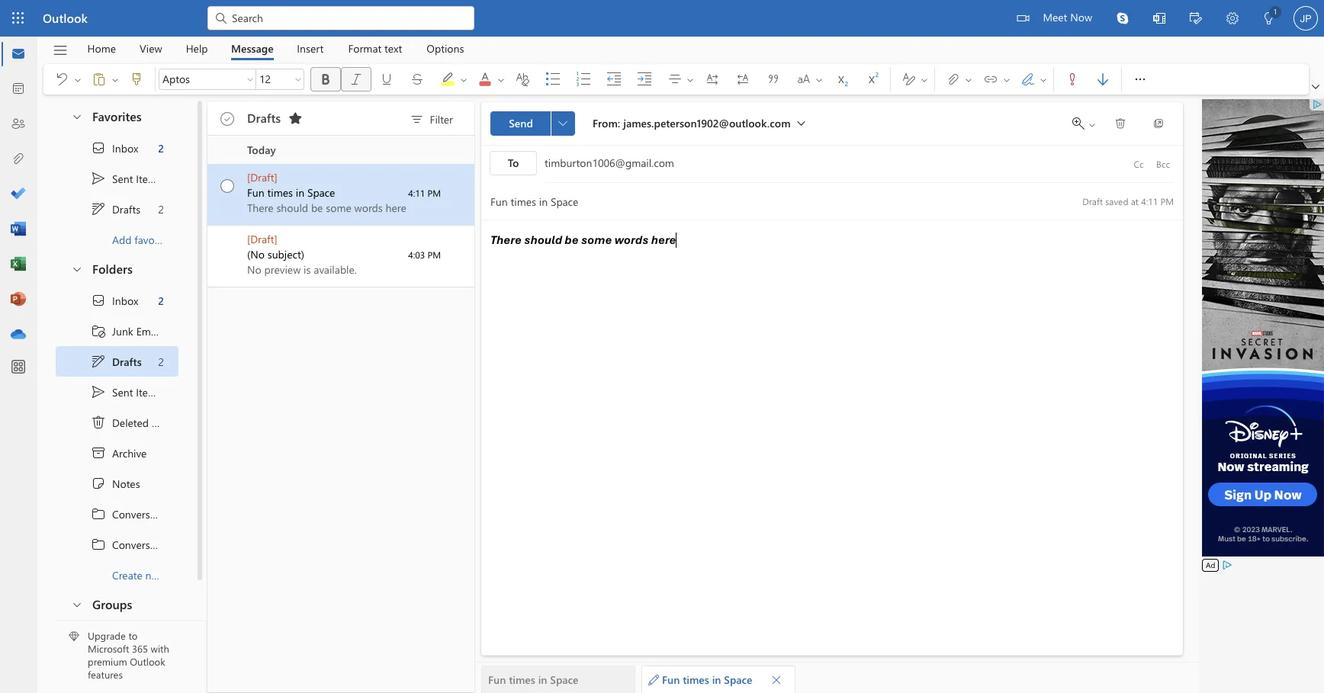 Task type: locate. For each thing, give the bounding box(es) containing it.
 down 
[[797, 119, 805, 127]]

1  inbox from the top
[[91, 140, 138, 156]]

 inside tree
[[91, 293, 106, 308]]

groups tree item
[[56, 590, 178, 621]]

1 horizontal spatial words
[[615, 233, 649, 248]]

 inside button
[[1114, 117, 1127, 130]]

 for second  tree item from the top of the page
[[91, 537, 106, 552]]

 button up premium features icon
[[63, 590, 89, 619]]

 inside folders tree item
[[71, 263, 83, 275]]

1 vertical spatial  tree item
[[56, 346, 178, 377]]

1 horizontal spatial fun times in space
[[488, 673, 579, 687]]

 button
[[1104, 0, 1141, 37]]

 up select a message checkbox
[[220, 179, 234, 193]]

items right deleted
[[152, 415, 177, 430]]

drafts
[[247, 109, 281, 125], [112, 202, 140, 216], [112, 354, 142, 369]]

1 vertical spatial  tree item
[[56, 377, 178, 407]]

drafts heading
[[247, 101, 308, 135]]

2 2 from the top
[[158, 202, 164, 216]]

 button down  
[[63, 102, 89, 130]]

 button
[[1088, 67, 1118, 92]]

2 horizontal spatial  button
[[495, 67, 507, 92]]

space
[[307, 185, 335, 200], [550, 673, 579, 687], [724, 673, 752, 687]]


[[1133, 72, 1148, 87]]

groups
[[92, 596, 132, 612]]

decrease indent image
[[606, 72, 637, 87]]

 button
[[84, 67, 109, 92]]

there should be some words here
[[490, 233, 676, 248]]

 search field
[[207, 0, 474, 34]]

pm right at
[[1160, 195, 1174, 207]]

 up  on the left
[[91, 293, 106, 308]]

items up  deleted items
[[136, 385, 162, 399]]

pm
[[427, 187, 441, 199], [1160, 195, 1174, 207], [427, 249, 441, 261]]

 drafts down  tree item
[[91, 354, 142, 369]]

 inside favorites tree
[[91, 140, 106, 156]]

 inbox up  tree item
[[91, 293, 138, 308]]

drafts left 
[[247, 109, 281, 125]]

1 vertical spatial [draft]
[[247, 232, 277, 246]]

 inbox inside favorites tree
[[91, 140, 138, 156]]

 button
[[283, 106, 308, 130]]

4:11 right at
[[1141, 195, 1158, 207]]

2 for 2nd  tree item from the bottom of the page
[[158, 141, 164, 155]]

files image
[[11, 152, 26, 167]]

0 horizontal spatial 4:11
[[408, 187, 425, 199]]

upgrade to microsoft 365 with premium outlook features
[[88, 630, 169, 681]]

0 vertical spatial 
[[91, 201, 106, 217]]

1 horizontal spatial times
[[509, 673, 535, 687]]

0 vertical spatial 
[[220, 112, 234, 126]]

1 vertical spatial inbox
[[112, 293, 138, 308]]

 button right 
[[1001, 67, 1013, 92]]

1  from the top
[[91, 506, 106, 522]]

pm inside reading pane main content
[[1160, 195, 1174, 207]]

 up add favorite tree item
[[91, 201, 106, 217]]

 drafts up add favorite tree item
[[91, 201, 140, 217]]

 inbox for 2nd  tree item from the bottom of the page
[[91, 140, 138, 156]]

 
[[946, 72, 973, 87]]

 down 
[[91, 506, 106, 522]]

 right ''
[[686, 75, 695, 84]]

 inbox down favorites tree item
[[91, 140, 138, 156]]

Font size text field
[[256, 70, 291, 88]]


[[91, 445, 106, 461]]

 inside  
[[815, 75, 824, 84]]

0 vertical spatial  tree item
[[56, 163, 178, 194]]

tree containing 
[[56, 285, 195, 590]]

 button
[[402, 67, 432, 92]]


[[1114, 117, 1127, 130], [91, 415, 106, 430]]


[[220, 112, 234, 126], [220, 179, 234, 193]]


[[1312, 83, 1320, 91], [558, 119, 567, 128], [797, 119, 805, 127]]

 down favorites tree item
[[91, 140, 106, 156]]

1 horizontal spatial 
[[797, 119, 805, 127]]

1  from the top
[[220, 112, 234, 126]]

 button left  at the left of the page
[[495, 67, 507, 92]]

 tree item up add favorite tree item
[[56, 163, 178, 194]]

to button
[[490, 151, 537, 175]]

1 horizontal spatial outlook
[[130, 655, 165, 668]]

inbox inside tree
[[112, 293, 138, 308]]

 button right send
[[551, 111, 575, 136]]

there should be some words here
[[247, 201, 406, 215]]

 up premium features icon
[[71, 598, 83, 611]]

 tree item
[[56, 499, 178, 529], [56, 529, 178, 560]]

there left should be
[[490, 233, 522, 248]]

 inside  
[[920, 75, 929, 84]]

 for first  tree item from the top
[[91, 506, 106, 522]]

1 vertical spatial here
[[651, 233, 676, 248]]

saved
[[1105, 195, 1128, 207]]

 button
[[1178, 0, 1214, 39]]

[draft] up (no on the left of the page
[[247, 232, 277, 246]]

 button inside reading pane main content
[[551, 111, 575, 136]]


[[1263, 12, 1275, 24]]

2  button from the left
[[458, 67, 470, 92]]

outlook down to
[[130, 655, 165, 668]]

2  inbox from the top
[[91, 293, 138, 308]]

1 vertical spatial drafts
[[112, 202, 140, 216]]

send button
[[490, 111, 551, 136]]

there inside message body, press alt+f10 to exit text box
[[490, 233, 522, 248]]

2 [draft] from the top
[[247, 232, 277, 246]]

add favorite
[[112, 232, 170, 247]]

1  drafts from the top
[[91, 201, 140, 217]]

2 vertical spatial drafts
[[112, 354, 142, 369]]

2 down favorites tree item
[[158, 141, 164, 155]]

1  button from the left
[[72, 67, 84, 92]]

some inside 'message list' list box
[[326, 201, 351, 215]]

 inside favorites tree item
[[71, 110, 83, 122]]

1 vertical spatial 
[[91, 384, 106, 400]]

fun times in space inside 'message list' list box
[[247, 185, 335, 200]]

outlook
[[43, 10, 88, 26], [130, 655, 165, 668]]

1  from the top
[[91, 201, 106, 217]]

text highlight color image
[[440, 72, 471, 87]]

words inside 'message list' list box
[[354, 201, 383, 215]]

 right 
[[111, 75, 120, 84]]

drafts down  junk email
[[112, 354, 142, 369]]

numbering image
[[576, 72, 606, 87]]

 tree item
[[56, 133, 178, 163], [56, 285, 178, 316]]

notes
[[112, 476, 140, 491]]

2 vertical spatial items
[[152, 415, 177, 430]]

0 horizontal spatial  button
[[551, 111, 575, 136]]

premium features image
[[69, 632, 79, 643]]

some right be
[[326, 201, 351, 215]]

1 vertical spatial 
[[91, 354, 106, 369]]

 button right ""
[[72, 67, 84, 92]]

 left folders
[[71, 263, 83, 275]]

0 vertical spatial [draft]
[[247, 170, 277, 185]]

1 horizontal spatial fun
[[488, 673, 506, 687]]

james.peterson1902@outlook.com
[[623, 116, 791, 130]]

0 horizontal spatial 
[[91, 415, 106, 430]]

meet
[[1043, 10, 1067, 24]]

 right send button
[[558, 119, 567, 128]]

4:03 pm
[[408, 249, 441, 261]]

 up 
[[91, 415, 106, 430]]

 button down options button
[[432, 64, 471, 95]]

1  tree item from the top
[[56, 163, 178, 194]]

 button
[[1309, 79, 1323, 95], [551, 111, 575, 136]]

tab list
[[76, 37, 476, 60]]

there
[[247, 201, 274, 215], [490, 233, 522, 248]]

 button for groups
[[63, 590, 89, 619]]

jp
[[1300, 13, 1312, 24]]

0 vertical spatial fun times in space
[[247, 185, 335, 200]]

format
[[348, 41, 382, 55]]

 tree item up junk
[[56, 285, 178, 316]]

 for  deleted items
[[91, 415, 106, 430]]

 down jp dropdown button
[[1312, 83, 1320, 91]]

1 vertical spatial some
[[581, 233, 612, 248]]

 tree item up deleted
[[56, 377, 178, 407]]

 tree item
[[56, 468, 178, 499]]

 tree item down junk
[[56, 346, 178, 377]]

0 vertical spatial here
[[386, 201, 406, 215]]

 button inside groups "tree item"
[[63, 590, 89, 619]]

 sent items
[[91, 171, 162, 186], [91, 384, 162, 400]]

here inside message body, press alt+f10 to exit text box
[[651, 233, 676, 248]]

some
[[326, 201, 351, 215], [581, 233, 612, 248]]

application containing outlook
[[0, 0, 1324, 693]]

1 2 from the top
[[158, 141, 164, 155]]

 up add favorite tree item
[[91, 171, 106, 186]]

 inside tree item
[[91, 415, 106, 430]]

onedrive image
[[11, 327, 26, 342]]

 down  
[[71, 110, 83, 122]]

 tree item
[[56, 163, 178, 194], [56, 377, 178, 407]]

here inside 'message list' list box
[[386, 201, 406, 215]]

james.peterson1902@outlook.com button
[[623, 116, 791, 130]]

message list list box
[[207, 136, 474, 693]]

 sent items up add
[[91, 171, 162, 186]]

 up create new folder tree item
[[91, 537, 106, 552]]

0 vertical spatial some
[[326, 201, 351, 215]]

1 vertical spatial 
[[220, 179, 234, 193]]

1 vertical spatial  tree item
[[56, 285, 178, 316]]

1 [draft] from the top
[[247, 170, 277, 185]]

1 horizontal spatial  button
[[1309, 79, 1323, 95]]

0 vertical spatial sent
[[112, 171, 133, 186]]

space inside button
[[550, 673, 579, 687]]

0 vertical spatial 
[[1114, 117, 1127, 130]]

inbox inside favorites tree
[[112, 141, 138, 155]]

font color image
[[477, 72, 508, 87]]

create
[[112, 568, 142, 582]]

0 horizontal spatial times
[[267, 185, 293, 200]]

1  from the top
[[91, 171, 106, 186]]

2  from the top
[[91, 537, 106, 552]]

 right 
[[920, 75, 929, 84]]

0 horizontal spatial outlook
[[43, 10, 88, 26]]

2  drafts from the top
[[91, 354, 142, 369]]

 button inside clipboard group
[[109, 67, 121, 92]]

 button
[[507, 67, 538, 92]]

2  from the top
[[91, 354, 106, 369]]

sent up add
[[112, 171, 133, 186]]

times inside 'message list' list box
[[267, 185, 293, 200]]

1 horizontal spatial in
[[538, 673, 547, 687]]

1 vertical spatial  sent items
[[91, 384, 162, 400]]

1 vertical spatial  inbox
[[91, 293, 138, 308]]

 1
[[1263, 6, 1277, 24]]

1 vertical spatial outlook
[[130, 655, 165, 668]]

1 horizontal spatial 
[[1114, 117, 1127, 130]]

0 vertical spatial 
[[91, 140, 106, 156]]

 for first  tree item from the top of the 'application' containing outlook
[[91, 201, 106, 217]]

pm right 4:03
[[427, 249, 441, 261]]

items up the favorite
[[136, 171, 162, 186]]

 button
[[371, 67, 402, 92]]

4:11 up 4:03
[[408, 187, 425, 199]]

sent
[[112, 171, 133, 186], [112, 385, 133, 399]]

 drafts inside favorites tree
[[91, 201, 140, 217]]

 button inside favorites tree item
[[63, 102, 89, 130]]

365
[[132, 642, 148, 655]]

drafts inside the drafts 
[[247, 109, 281, 125]]

 tree item
[[56, 316, 178, 346]]

3 2 from the top
[[158, 293, 164, 308]]

 button inside folders tree item
[[63, 255, 89, 283]]

subscript image
[[834, 72, 864, 87]]

 tree item up create
[[56, 529, 178, 560]]

1 horizontal spatial there
[[490, 233, 522, 248]]

 for 
[[1114, 117, 1127, 130]]

2 up the favorite
[[158, 202, 164, 216]]

fun inside 'message list' list box
[[247, 185, 264, 200]]

0 vertical spatial 
[[91, 171, 106, 186]]

draft saved at 4:11 pm
[[1082, 195, 1174, 207]]

left-rail-appbar navigation
[[3, 37, 34, 352]]

bullets image
[[545, 72, 576, 87]]

0 vertical spatial outlook
[[43, 10, 88, 26]]

0 horizontal spatial fun
[[247, 185, 264, 200]]

 up the  tree item
[[91, 384, 106, 400]]

microsoft
[[88, 642, 129, 655]]

 for second  tree item
[[91, 354, 106, 369]]

drafts inside tree
[[112, 354, 142, 369]]

 down font text box
[[220, 112, 234, 126]]

be
[[311, 201, 323, 215]]


[[349, 72, 364, 87]]


[[214, 11, 229, 26]]

0 vertical spatial  tree item
[[56, 133, 178, 163]]

0 vertical spatial  drafts
[[91, 201, 140, 217]]


[[1095, 72, 1111, 87]]

to
[[508, 156, 519, 170]]

 button
[[758, 67, 789, 92]]

 
[[902, 72, 929, 87]]

 button
[[1105, 111, 1136, 136]]

[draft] down today
[[247, 170, 277, 185]]

favorites
[[92, 108, 142, 124]]

0 vertical spatial  sent items
[[91, 171, 162, 186]]

 tree item up add
[[56, 194, 178, 224]]

 button left  at the left of the page
[[470, 64, 508, 95]]

 right ""
[[73, 75, 82, 84]]

draft
[[1082, 195, 1103, 207]]

1 inbox from the top
[[112, 141, 138, 155]]

1 vertical spatial there
[[490, 233, 522, 248]]


[[705, 72, 720, 87]]

2  tree item from the top
[[56, 377, 178, 407]]

 tree item down the favorites
[[56, 133, 178, 163]]

2 down email
[[158, 354, 164, 369]]

fun times in space button
[[481, 666, 635, 693]]

in
[[296, 185, 304, 200], [538, 673, 547, 687], [712, 673, 721, 687]]

 
[[1072, 117, 1097, 130]]

from
[[593, 116, 618, 130]]

there left should
[[247, 201, 274, 215]]

1 horizontal spatial  button
[[458, 67, 470, 92]]

0 horizontal spatial  button
[[72, 67, 84, 92]]

 tree item
[[56, 194, 178, 224], [56, 346, 178, 377]]

Select a message checkbox
[[211, 226, 247, 259]]

 button right 
[[109, 67, 121, 92]]

 inside  
[[964, 75, 973, 84]]

 button inside 'include' group
[[1001, 67, 1013, 92]]

2 horizontal spatial times
[[683, 673, 709, 687]]

more apps image
[[11, 360, 26, 375]]

basic text group
[[159, 64, 895, 95]]

 inbox for 1st  tree item from the bottom of the page
[[91, 293, 138, 308]]


[[91, 140, 106, 156], [91, 293, 106, 308]]

1  sent items from the top
[[91, 171, 162, 186]]

 button left font color "image"
[[458, 67, 470, 92]]

2 up email
[[158, 293, 164, 308]]

powerpoint image
[[11, 292, 26, 307]]

outlook up  button at left top
[[43, 10, 88, 26]]

outlook inside banner
[[43, 10, 88, 26]]

 button
[[45, 37, 76, 63]]

1 vertical spatial 
[[91, 293, 106, 308]]

 inbox inside tree
[[91, 293, 138, 308]]

 right 
[[1088, 121, 1097, 130]]

Select a message checkbox
[[211, 164, 247, 197]]

1 horizontal spatial space
[[550, 673, 579, 687]]

application
[[0, 0, 1324, 693]]

1 vertical spatial  button
[[551, 111, 575, 136]]

 inside the  
[[1039, 75, 1048, 84]]

 button
[[310, 67, 341, 92]]

1 vertical spatial 
[[91, 415, 106, 430]]

0 vertical spatial  button
[[1309, 79, 1323, 95]]

[draft] for fun
[[247, 170, 277, 185]]

 
[[796, 72, 824, 87]]

0 horizontal spatial space
[[307, 185, 335, 200]]

 right font size text box
[[294, 75, 303, 84]]

tree
[[56, 285, 195, 590]]

1 sent from the top
[[112, 171, 133, 186]]

2 sent from the top
[[112, 385, 133, 399]]

 right 
[[1039, 75, 1048, 84]]

1 vertical spatial words
[[615, 233, 649, 248]]

outlook link
[[43, 0, 88, 37]]

Message body, press Alt+F10 to exit text field
[[490, 233, 1174, 445]]

 right  
[[1114, 117, 1127, 130]]

outlook banner
[[0, 0, 1324, 39]]

drafts up add
[[112, 202, 140, 216]]

1 vertical spatial items
[[136, 385, 162, 399]]

 inside favorites tree
[[91, 201, 106, 217]]

1 horizontal spatial here
[[651, 233, 676, 248]]

 button
[[766, 669, 787, 691]]

0 horizontal spatial in
[[296, 185, 304, 200]]

4 2 from the top
[[158, 354, 164, 369]]

2 inbox from the top
[[112, 293, 138, 308]]

 button
[[1141, 0, 1178, 39]]

inbox up  junk email
[[112, 293, 138, 308]]

2 for 1st  tree item from the bottom of the page
[[158, 293, 164, 308]]

1 vertical spatial sent
[[112, 385, 133, 399]]

 button down jp dropdown button
[[1309, 79, 1323, 95]]

 down  on the left
[[91, 354, 106, 369]]

0 vertical spatial items
[[136, 171, 162, 186]]

outlook inside upgrade to microsoft 365 with premium outlook features
[[130, 655, 165, 668]]

1 vertical spatial 
[[91, 537, 106, 552]]


[[409, 112, 424, 127]]

some right should be
[[581, 233, 612, 248]]


[[92, 72, 107, 87]]

deleted
[[112, 415, 149, 430]]

 tree item down  notes
[[56, 499, 178, 529]]

0 horizontal spatial words
[[354, 201, 383, 215]]

1 horizontal spatial some
[[581, 233, 612, 248]]

items inside favorites tree
[[136, 171, 162, 186]]

0 vertical spatial there
[[247, 201, 274, 215]]

2  from the top
[[220, 179, 234, 193]]

 right 
[[1002, 75, 1011, 84]]

 button left folders
[[63, 255, 89, 283]]

drafts inside favorites tree
[[112, 202, 140, 216]]

0 horizontal spatial some
[[326, 201, 351, 215]]

 right 
[[815, 75, 824, 84]]

0 vertical spatial  inbox
[[91, 140, 138, 156]]

0 vertical spatial  tree item
[[56, 194, 178, 224]]

2 horizontal spatial 
[[1312, 83, 1320, 91]]

 button
[[1143, 111, 1174, 136]]

2 horizontal spatial space
[[724, 673, 752, 687]]

sent up the  tree item
[[112, 385, 133, 399]]

2
[[158, 141, 164, 155], [158, 202, 164, 216], [158, 293, 164, 308], [158, 354, 164, 369]]

0 vertical spatial drafts
[[247, 109, 281, 125]]

increase indent image
[[637, 72, 667, 87]]

 sent items up deleted
[[91, 384, 162, 400]]

0 horizontal spatial fun times in space
[[247, 185, 335, 200]]

 inside tree
[[91, 354, 106, 369]]

1 horizontal spatial 4:11
[[1141, 195, 1158, 207]]

there inside 'message list' list box
[[247, 201, 274, 215]]

1 vertical spatial  drafts
[[91, 354, 142, 369]]

pm up 4:03 pm
[[427, 187, 441, 199]]


[[1117, 12, 1129, 24]]


[[1072, 117, 1085, 130]]

fun times in space
[[247, 185, 335, 200], [488, 673, 579, 687]]

3  button from the left
[[495, 67, 507, 92]]

0 vertical spatial inbox
[[112, 141, 138, 155]]

2  from the top
[[91, 293, 106, 308]]

0 horizontal spatial here
[[386, 201, 406, 215]]

tab list containing home
[[76, 37, 476, 60]]

To text field
[[545, 155, 1127, 173]]

0 vertical spatial words
[[354, 201, 383, 215]]

1 vertical spatial fun times in space
[[488, 673, 579, 687]]

 right 
[[964, 75, 973, 84]]

inbox down favorites tree item
[[112, 141, 138, 155]]

superscript image
[[864, 72, 895, 87]]

 button down message button
[[244, 69, 256, 90]]

1  from the top
[[91, 140, 106, 156]]

0 horizontal spatial there
[[247, 201, 274, 215]]

0 vertical spatial 
[[91, 506, 106, 522]]



Task type: vqa. For each thing, say whether or not it's contained in the screenshot.

yes



Task type: describe. For each thing, give the bounding box(es) containing it.
should be
[[524, 233, 579, 248]]

message list section
[[207, 98, 474, 693]]


[[54, 72, 69, 87]]

inbox for 2nd  tree item from the bottom of the page
[[112, 141, 138, 155]]

new
[[145, 568, 165, 582]]

 left font size text box
[[246, 75, 255, 84]]

message button
[[220, 37, 285, 60]]

is
[[304, 262, 311, 277]]

 archive
[[91, 445, 147, 461]]

view
[[140, 41, 162, 55]]

 inside  
[[73, 75, 82, 84]]


[[766, 72, 781, 87]]


[[983, 72, 998, 87]]

mail image
[[11, 47, 26, 62]]

create new folder tree item
[[56, 560, 195, 590]]

view button
[[128, 37, 174, 60]]

word image
[[11, 222, 26, 237]]

calendar image
[[11, 82, 26, 97]]

filter
[[430, 112, 453, 126]]

 button
[[976, 67, 1001, 92]]

people image
[[11, 117, 26, 132]]

0 horizontal spatial 
[[558, 119, 567, 128]]

 tree item inside tree
[[56, 377, 178, 407]]

tags group
[[1057, 64, 1118, 95]]

 tree item
[[56, 407, 178, 438]]

 
[[983, 72, 1011, 87]]

send
[[509, 116, 533, 130]]


[[946, 72, 961, 87]]

 sent items inside favorites tree
[[91, 171, 162, 186]]

 inside favorites tree
[[91, 171, 106, 186]]

1  tree item from the top
[[56, 133, 178, 163]]

to do image
[[11, 187, 26, 202]]

add favorite tree item
[[56, 224, 178, 255]]

drafts for second  tree item
[[112, 354, 142, 369]]

 button
[[1125, 64, 1156, 95]]

sent inside tree
[[112, 385, 133, 399]]

options
[[427, 41, 464, 55]]

 filter
[[409, 112, 453, 127]]

[draft] for (no
[[247, 232, 277, 246]]


[[91, 476, 106, 491]]

to
[[128, 630, 138, 643]]

1  tree item from the top
[[56, 194, 178, 224]]

 deleted items
[[91, 415, 177, 430]]

help
[[186, 41, 208, 55]]

 button
[[1214, 0, 1251, 39]]

(no subject)
[[247, 247, 304, 262]]

format text button
[[337, 37, 414, 60]]

 inside  
[[1088, 121, 1097, 130]]

words inside message body, press alt+f10 to exit text box
[[615, 233, 649, 248]]

space inside 'message list' list box
[[307, 185, 335, 200]]


[[222, 112, 234, 124]]

upgrade
[[88, 630, 126, 643]]

folder
[[168, 568, 195, 582]]

2 horizontal spatial fun
[[662, 673, 680, 687]]

excel image
[[11, 257, 26, 272]]

create new folder
[[112, 568, 195, 582]]

folders
[[92, 261, 133, 277]]

 tree item
[[56, 438, 178, 468]]

in inside button
[[538, 673, 547, 687]]


[[902, 72, 917, 87]]

cc button
[[1127, 152, 1151, 176]]

2 horizontal spatial in
[[712, 673, 721, 687]]

message
[[231, 41, 274, 55]]

some inside message body, press alt+f10 to exit text box
[[581, 233, 612, 248]]

from : james.peterson1902@outlook.com 
[[593, 116, 805, 130]]

pm for there should be some words here
[[427, 187, 441, 199]]

 inside checkbox
[[220, 179, 234, 193]]

format text
[[348, 41, 402, 55]]

pm for no preview is available.
[[427, 249, 441, 261]]

1
[[1273, 6, 1277, 17]]

2  tree item from the top
[[56, 529, 178, 560]]

 
[[1021, 72, 1048, 87]]

junk
[[112, 324, 133, 338]]


[[796, 72, 812, 87]]

clipboard group
[[47, 64, 152, 95]]

home
[[87, 41, 116, 55]]

 inside the from : james.peterson1902@outlook.com 
[[797, 119, 805, 127]]

 button
[[341, 67, 371, 92]]

bcc
[[1156, 158, 1170, 170]]


[[1152, 117, 1165, 130]]

with
[[151, 642, 169, 655]]

reading pane main content
[[475, 95, 1198, 693]]

 notes
[[91, 476, 140, 491]]

4:03
[[408, 249, 425, 261]]


[[288, 111, 303, 126]]

 button
[[121, 67, 152, 92]]

 for 2nd  tree item from the bottom of the page
[[91, 140, 106, 156]]

2  tree item from the top
[[56, 285, 178, 316]]

 inside the select all messages option
[[220, 112, 234, 126]]

2  sent items from the top
[[91, 384, 162, 400]]

drafts 
[[247, 109, 303, 126]]

there for there should be some words here
[[247, 201, 274, 215]]

insert button
[[286, 37, 335, 60]]

sent inside favorites tree
[[112, 171, 133, 186]]

favorites tree
[[56, 96, 178, 255]]

in inside 'message list' list box
[[296, 185, 304, 200]]

include group
[[938, 64, 1050, 95]]

fun times in space inside fun times in space button
[[488, 673, 579, 687]]

drafts for first  tree item from the top of the 'application' containing outlook
[[112, 202, 140, 216]]

folders tree item
[[56, 255, 178, 285]]

meet now
[[1043, 10, 1092, 24]]

preview
[[264, 262, 301, 277]]

help button
[[174, 37, 219, 60]]

 button for folders
[[63, 255, 89, 283]]

jp button
[[1287, 0, 1324, 37]]


[[1021, 72, 1036, 87]]

 junk email
[[91, 323, 161, 339]]

there for there should be some words here
[[490, 233, 522, 248]]

2 for second  tree item
[[158, 354, 164, 369]]

times inside button
[[509, 673, 535, 687]]

fun inside button
[[488, 673, 506, 687]]

 button
[[47, 67, 72, 92]]

no preview is available.
[[247, 262, 357, 277]]

at
[[1131, 195, 1139, 207]]

ad
[[1206, 560, 1215, 571]]

favorite
[[135, 232, 170, 247]]

(no
[[247, 247, 265, 262]]

1  tree item from the top
[[56, 499, 178, 529]]

 button inside clipboard group
[[72, 67, 84, 92]]

 button for text highlight color icon
[[458, 67, 470, 92]]


[[52, 42, 68, 58]]

 left font color "image"
[[459, 75, 468, 84]]

Add a subject text field
[[481, 189, 1069, 214]]

favorites tree item
[[56, 102, 178, 133]]


[[667, 72, 683, 87]]

 inside groups "tree item"
[[71, 598, 83, 611]]

text
[[384, 41, 402, 55]]

 inside  
[[686, 75, 695, 84]]


[[1153, 12, 1165, 24]]

inbox for 1st  tree item from the bottom of the page
[[112, 293, 138, 308]]

 for 1st  tree item from the bottom of the page
[[91, 293, 106, 308]]

4:11 inside 'message list' list box
[[408, 187, 425, 199]]

2 for first  tree item from the top of the 'application' containing outlook
[[158, 202, 164, 216]]

2  tree item from the top
[[56, 346, 178, 377]]

today heading
[[207, 136, 474, 164]]

items inside  deleted items
[[152, 415, 177, 430]]


[[1017, 12, 1029, 24]]

Font text field
[[159, 70, 243, 88]]

no
[[247, 262, 261, 277]]


[[648, 675, 659, 685]]

2  from the top
[[91, 384, 106, 400]]

 button right font size text box
[[292, 69, 304, 90]]

Select all messages checkbox
[[217, 108, 238, 130]]

:
[[618, 116, 620, 130]]


[[735, 72, 751, 87]]

set your advertising preferences image
[[1221, 559, 1234, 571]]

4:11 inside reading pane main content
[[1141, 195, 1158, 207]]

 inside  
[[1002, 75, 1011, 84]]

 button for favorites
[[63, 102, 89, 130]]

tab list inside 'application'
[[76, 37, 476, 60]]

 button for font color "image"
[[495, 67, 507, 92]]

 left  at the left of the page
[[497, 75, 506, 84]]

Search for email, meetings, files and more. field
[[230, 10, 465, 26]]


[[1190, 12, 1202, 24]]

 inside  
[[111, 75, 120, 84]]

home button
[[76, 37, 127, 60]]



